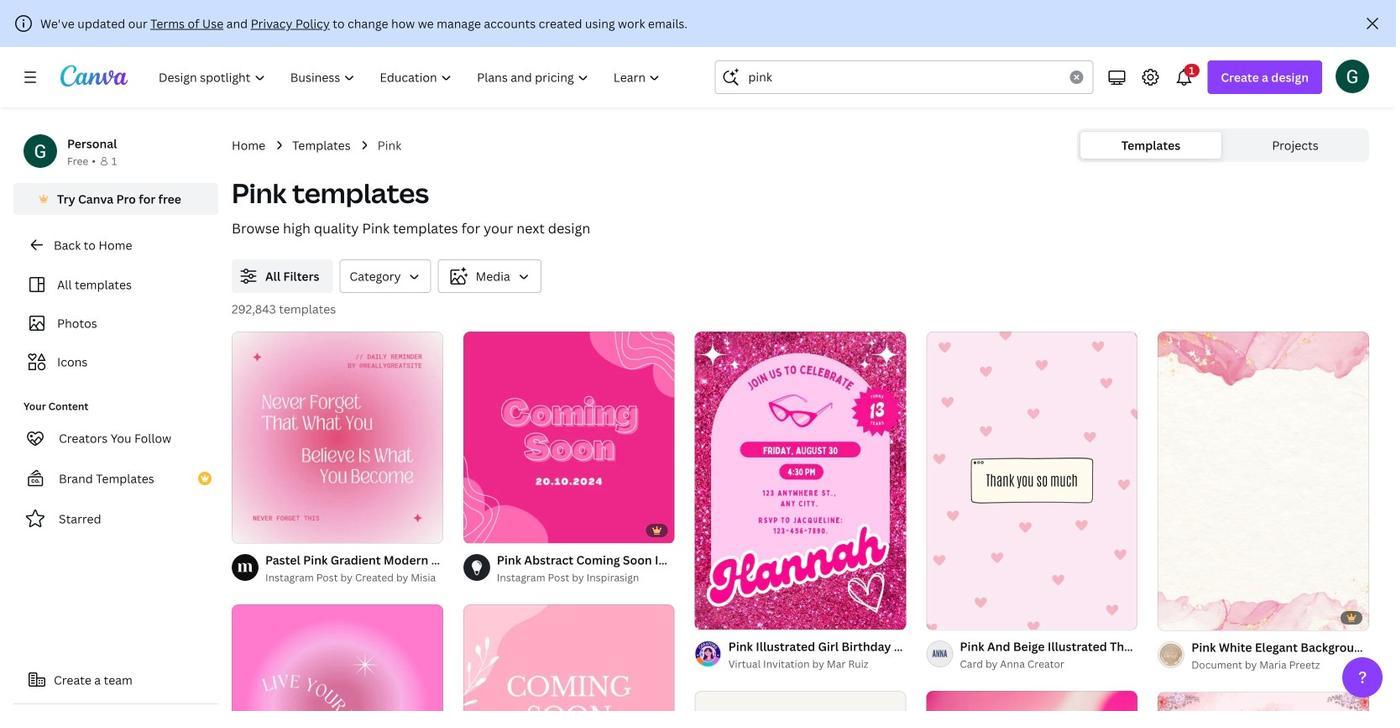 Task type: vqa. For each thing, say whether or not it's contained in the screenshot.
Jacob Simon image
no



Task type: locate. For each thing, give the bounding box(es) containing it.
top level navigation element
[[148, 60, 675, 94]]

pink minimalist coming soon instagram post image
[[463, 605, 675, 711]]

pink abstract coming soon instagram post image
[[463, 332, 675, 543]]

pink white elegant background a4 document image
[[1158, 332, 1370, 631]]

None search field
[[715, 60, 1094, 94]]



Task type: describe. For each thing, give the bounding box(es) containing it.
Search search field
[[749, 61, 1060, 93]]

greg robinson image
[[1336, 59, 1370, 93]]

pink aesthetic creative portfolio presentation image
[[927, 691, 1138, 711]]

pink illustrated girl birthday invitation image
[[695, 332, 907, 630]]

pink and beige illustrated thank you card image
[[927, 332, 1138, 630]]

pink blue gradient aesthetic quotes image
[[232, 605, 443, 711]]

pastel pink gradient modern inspirational quote instagram post image
[[232, 332, 443, 543]]

pink minimalist business email header image
[[1158, 693, 1370, 711]]

pink ivory elegant feminine bow inspirational quote your story image
[[695, 691, 907, 711]]



